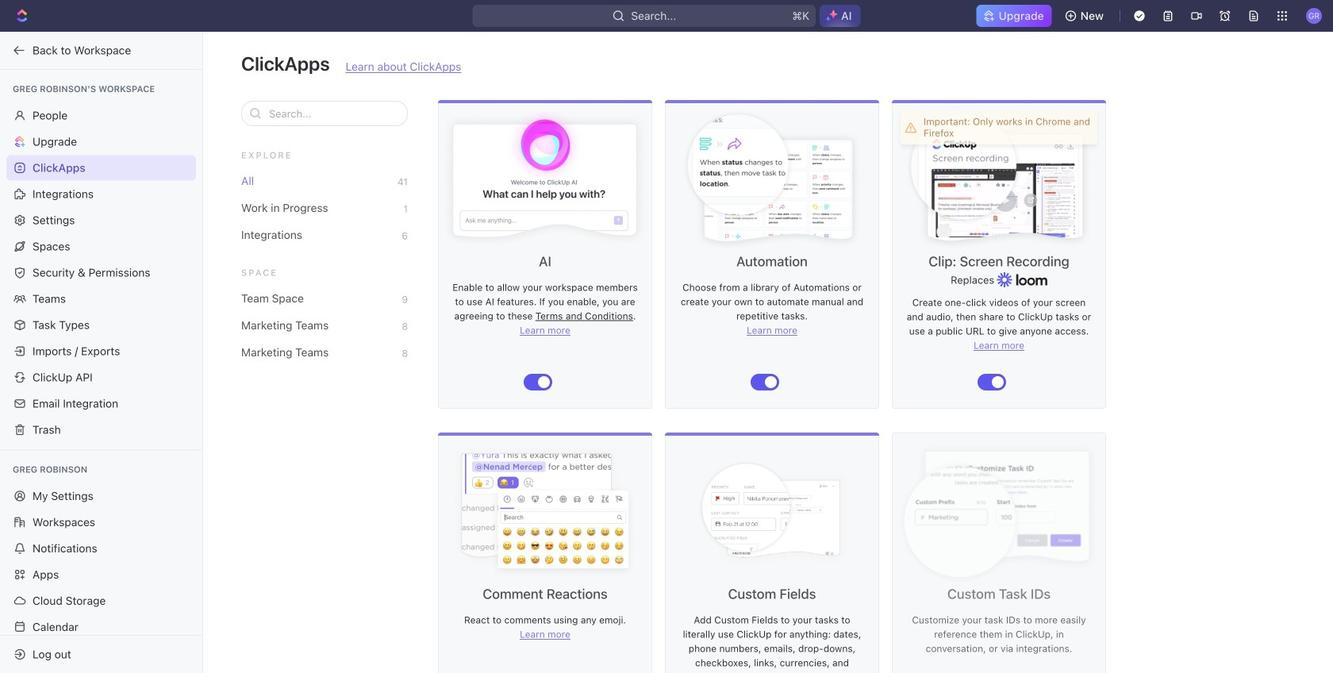 Task type: vqa. For each thing, say whether or not it's contained in the screenshot.
'No lists icon.'
no



Task type: locate. For each thing, give the bounding box(es) containing it.
Search... text field
[[269, 102, 399, 125]]



